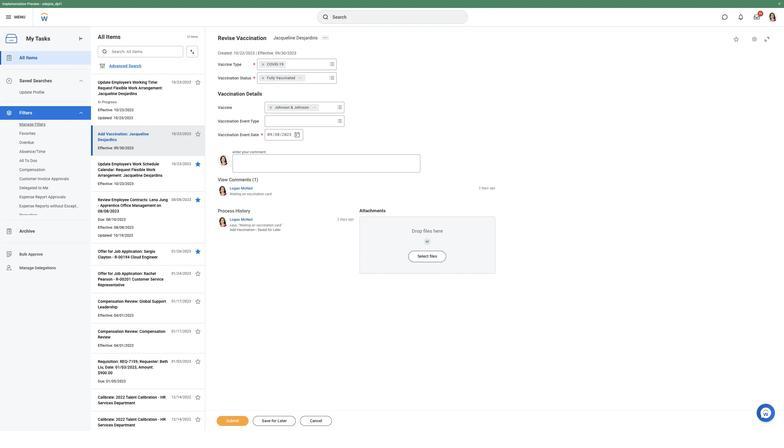Task type: describe. For each thing, give the bounding box(es) containing it.
bulk
[[19, 252, 27, 257]]

vaccination status
[[218, 76, 251, 80]]

calibration for star image associated with 12/14/2022
[[138, 396, 157, 400]]

attachments
[[359, 209, 386, 214]]

0 vertical spatial 09/30/2023
[[275, 51, 296, 55]]

transformation import image
[[78, 36, 84, 42]]

offer for job application: rachel pearson ‎- r-00201 customer service representative
[[98, 272, 164, 288]]

flexible inside update employee's work schedule calendar: request flexible work arrangement: jacqueline desjardins
[[131, 168, 145, 172]]

2 for view comments (1)
[[479, 186, 481, 190]]

star image for add vaccination: jacqueline desjardins
[[195, 131, 201, 138]]

on inside review employee contracts: lena jung - apprentice office management on 08/08/2023
[[157, 204, 161, 208]]

effective: down in progress
[[98, 108, 113, 112]]

items
[[191, 35, 198, 38]]

logan mcneil button for comments
[[230, 186, 253, 191]]

covid-
[[267, 62, 279, 66]]

compensation review: compensation review
[[98, 330, 165, 340]]

covid-19 element
[[267, 62, 284, 67]]

view
[[218, 178, 228, 183]]

date
[[251, 133, 259, 137]]

comment
[[250, 150, 266, 154]]

2 days ago for process history
[[337, 218, 354, 222]]

schedule
[[143, 162, 159, 167]]

due: for requisition: req-7159, requester: beth liu, date: 01/03/2023, amount: $900.00
[[98, 380, 105, 384]]

vaccination for vaccination status
[[218, 76, 239, 80]]

johnson & johnson, press delete to clear value. option
[[267, 104, 319, 111]]

recruiting button
[[0, 211, 85, 220]]

implementation preview -   adeptai_dpt1
[[2, 2, 62, 6]]

cloud
[[131, 255, 141, 260]]

Search: All Items text field
[[98, 46, 183, 57]]

attachments region
[[359, 209, 495, 274]]

user plus image
[[6, 265, 13, 272]]

me
[[43, 186, 48, 191]]

1 calibrate: from the top
[[98, 396, 115, 400]]

2022 for 7th star icon from the top of the item list element 'calibrate: 2022 talent calibration - hr services department' button
[[116, 418, 125, 423]]

0 vertical spatial 08/08/2023
[[171, 198, 191, 202]]

33 button
[[751, 11, 763, 23]]

vaccination for vaccination event date
[[218, 133, 239, 137]]

offer for job application: sergio clayton ‎- r-00194 cloud engineer
[[98, 250, 158, 260]]

star image for due: 01/05/2023
[[195, 359, 201, 366]]

list containing all items
[[0, 51, 91, 275]]

logan mcneil for history
[[230, 218, 253, 222]]

calendar image
[[294, 132, 301, 138]]

review: for compensation
[[125, 330, 139, 334]]

says,
[[230, 224, 237, 228]]

without
[[50, 204, 63, 209]]

to
[[38, 186, 42, 191]]

absence/time button
[[0, 147, 85, 156]]

mcneil for comments
[[241, 186, 253, 191]]

1 / from the left
[[272, 132, 275, 137]]

cancel
[[310, 419, 322, 424]]

covid-19
[[267, 62, 284, 66]]

view comments (1)
[[218, 178, 258, 183]]

process history
[[218, 209, 250, 214]]

effective: down calendar:
[[98, 182, 113, 186]]

configure image
[[99, 63, 106, 69]]

employee
[[112, 198, 129, 202]]

due: 08/10/2023
[[98, 218, 126, 222]]

- inside menu banner
[[40, 2, 41, 6]]

logan for comments
[[230, 186, 240, 191]]

jacqueline inside add vaccination: jacqueline desjardins
[[129, 132, 149, 137]]

archive
[[19, 229, 35, 234]]

sergio
[[144, 250, 155, 254]]

0 vertical spatial vaccination
[[247, 193, 264, 197]]

2022 for star image associated with 12/14/2022 'calibrate: 2022 talent calibration - hr services department' button
[[116, 396, 125, 400]]

related actions image
[[298, 76, 302, 80]]

representative
[[98, 283, 125, 288]]

updated: 10/23/2023
[[98, 116, 133, 120]]

1 department from the top
[[114, 402, 135, 406]]

approvals for customer invoice approvals
[[51, 177, 69, 181]]

12/14/2022 for 7th star icon from the top of the item list element 'calibrate: 2022 talent calibration - hr services department' button
[[171, 418, 191, 422]]

talent for 7th star icon from the top of the item list element
[[126, 418, 137, 423]]

expense reports without exceptions
[[19, 204, 84, 209]]

calibration for 7th star icon from the top of the item list element
[[138, 418, 157, 423]]

justify image
[[5, 14, 12, 20]]

search
[[129, 64, 141, 68]]

logan mcneil for comments
[[230, 186, 253, 191]]

jacqueline desjardins element
[[273, 35, 321, 41]]

delegated
[[19, 186, 37, 191]]

all inside button
[[19, 159, 24, 163]]

2 vertical spatial 08/08/2023
[[114, 226, 134, 230]]

your
[[242, 150, 249, 154]]

prompts image for status
[[328, 74, 335, 81]]

created:
[[218, 51, 233, 55]]

work inside update employee's working time: request flexible work arrangement: jacqueline desjardins
[[128, 86, 137, 90]]

fullscreen image
[[764, 36, 770, 43]]

10/19/2023
[[113, 234, 133, 238]]

‎- for clayton
[[112, 255, 114, 260]]

employee's for request
[[112, 162, 131, 167]]

fully vaccinated, press delete to clear value. option
[[259, 75, 305, 82]]

list containing manage filters
[[0, 120, 91, 220]]

(1)
[[252, 178, 258, 183]]

jacqueline up the 19
[[273, 35, 295, 41]]

chevron down image for saved searches
[[79, 79, 83, 83]]

vaccination event date
[[218, 133, 259, 137]]

compensation for compensation review: global support leadership
[[98, 300, 124, 304]]

update for update employee's work schedule calendar: request flexible work arrangement: jacqueline desjardins
[[98, 162, 111, 167]]

00194
[[118, 255, 130, 260]]

favorites button
[[0, 129, 85, 138]]

add inside says, "waiting on vaccination card" add vaccination – saved for later
[[230, 228, 236, 232]]

leadership
[[98, 305, 118, 310]]

process history region
[[218, 209, 354, 235]]

apprentice
[[100, 204, 119, 208]]

review: for global
[[125, 300, 139, 304]]

arrangement: inside update employee's working time: request flexible work arrangement: jacqueline desjardins
[[138, 86, 163, 90]]

delegated to me
[[19, 186, 48, 191]]

save
[[262, 419, 271, 424]]

absence/time
[[19, 150, 45, 154]]

requisition: req-7159, requester: beth liu, date: 01/03/2023, amount: $900.00 button
[[98, 359, 168, 377]]

services for 7th star icon from the top of the item list element
[[98, 424, 113, 428]]

event for type
[[240, 119, 250, 124]]

says, "waiting on vaccination card" add vaccination – saved for later
[[230, 224, 282, 232]]

33 items
[[187, 35, 198, 38]]

my tasks
[[26, 35, 50, 42]]

update for update employee's working time: request flexible work arrangement: jacqueline desjardins
[[98, 80, 111, 85]]

effective: 04/01/2023 for compensation review: global support leadership
[[98, 314, 134, 318]]

due: for review employee contracts: lena jung - apprentice office management on 08/08/2023
[[98, 218, 105, 222]]

vaccination details group
[[218, 91, 773, 141]]

Vaccination Event Type field
[[265, 116, 335, 126]]

all to dos
[[19, 159, 37, 163]]

in
[[98, 100, 101, 104]]

desjardins inside update employee's work schedule calendar: request flexible work arrangement: jacqueline desjardins
[[144, 173, 162, 178]]

7 star image from the top
[[195, 417, 201, 424]]

my tasks element
[[0, 26, 91, 432]]

waiting
[[230, 193, 241, 197]]

filters inside button
[[35, 122, 46, 127]]

star image for compensation review: global support leadership
[[195, 299, 201, 305]]

sort image
[[189, 49, 195, 55]]

item list element
[[91, 26, 205, 432]]

star image for compensation review: compensation review
[[195, 329, 201, 336]]

files
[[430, 255, 437, 259]]

jacqueline desjardins
[[273, 35, 318, 41]]

amount:
[[138, 366, 154, 370]]

desjardins inside add vaccination: jacqueline desjardins
[[98, 138, 117, 142]]

adeptai_dpt1
[[42, 2, 62, 6]]

rename image
[[6, 251, 13, 258]]

action bar region
[[205, 411, 784, 432]]

manage filters
[[19, 122, 46, 127]]

job for 00194
[[114, 250, 121, 254]]

favorites
[[19, 131, 36, 136]]

ago for view comments (1)
[[490, 186, 495, 190]]

&
[[291, 105, 293, 110]]

support
[[152, 300, 166, 304]]

contracts:
[[130, 198, 148, 202]]

application: for cloud
[[122, 250, 143, 254]]

01/03/2023
[[171, 360, 191, 364]]

on inside says, "waiting on vaccination card" add vaccination – saved for later
[[252, 224, 255, 228]]

flexible inside update employee's working time: request flexible work arrangement: jacqueline desjardins
[[113, 86, 127, 90]]

00201
[[120, 278, 131, 282]]

application: for customer
[[122, 272, 143, 276]]

jacqueline inside update employee's work schedule calendar: request flexible work arrangement: jacqueline desjardins
[[123, 173, 143, 178]]

card"
[[275, 224, 282, 228]]

r- for 00201
[[116, 278, 120, 282]]

days for process history
[[340, 218, 347, 222]]

enter your comment
[[233, 150, 266, 154]]

vaccinated
[[276, 76, 295, 80]]

saved inside saved searches dropdown button
[[19, 78, 32, 84]]

vaccination inside says, "waiting on vaccination card" add vaccination – saved for later
[[256, 224, 274, 228]]

prompts image for type
[[328, 61, 335, 68]]

select
[[418, 255, 429, 259]]

09/30/2023 inside item list element
[[114, 146, 134, 150]]

1 vertical spatial work
[[132, 162, 142, 167]]

01/05/2023
[[106, 380, 126, 384]]

request inside update employee's working time: request flexible work arrangement: jacqueline desjardins
[[98, 86, 112, 90]]

to
[[25, 159, 29, 163]]

08/10/2023
[[106, 218, 126, 222]]

days for view comments (1)
[[482, 186, 489, 190]]

profile
[[33, 90, 44, 95]]

x small image for status
[[260, 75, 266, 81]]

in progress
[[98, 100, 117, 104]]

jacqueline inside update employee's working time: request flexible work arrangement: jacqueline desjardins
[[98, 92, 117, 96]]

$900.00
[[98, 371, 113, 376]]

effective: right | on the left of the page
[[258, 51, 274, 55]]

star image for 01/26/2023
[[195, 249, 201, 255]]

global
[[139, 300, 151, 304]]

2 vertical spatial work
[[146, 168, 155, 172]]

01/26/2023
[[171, 250, 191, 254]]

vaccination event date group
[[265, 129, 303, 141]]

report
[[35, 195, 47, 200]]

for inside says, "waiting on vaccination card" add vaccination – saved for later
[[268, 228, 272, 232]]

request inside update employee's work schedule calendar: request flexible work arrangement: jacqueline desjardins
[[116, 168, 130, 172]]

compensation review: global support leadership button
[[98, 299, 168, 311]]

expense report approvals button
[[0, 193, 85, 202]]

compensation for compensation
[[19, 168, 45, 172]]

date:
[[105, 366, 114, 370]]

compensation review: global support leadership
[[98, 300, 166, 310]]

arrangement: inside update employee's work schedule calendar: request flexible work arrangement: jacqueline desjardins
[[98, 173, 122, 178]]

approvals for expense report approvals
[[48, 195, 66, 200]]

profile logan mcneil image
[[768, 13, 777, 23]]

effective: 04/01/2023 for compensation review: compensation review
[[98, 344, 134, 348]]

employee's photo (logan mcneil) image
[[218, 155, 230, 167]]

customer inside list
[[19, 177, 37, 181]]

fully vaccinated element
[[267, 76, 295, 81]]

johnson & johnson element
[[275, 105, 309, 110]]

04/01/2023 for global
[[114, 314, 134, 318]]

star image for update employee's work schedule calendar: request flexible work arrangement: jacqueline desjardins
[[195, 161, 201, 168]]



Task type: vqa. For each thing, say whether or not it's contained in the screenshot.
Saved
yes



Task type: locate. For each thing, give the bounding box(es) containing it.
0 horizontal spatial ago
[[348, 218, 354, 222]]

1 vertical spatial clipboard image
[[6, 228, 13, 235]]

2 vertical spatial on
[[252, 224, 255, 228]]

customer inside offer for job application: rachel pearson ‎- r-00201 customer service representative
[[132, 278, 149, 282]]

talent
[[126, 396, 137, 400], [126, 418, 137, 423]]

1 04/01/2023 from the top
[[114, 314, 134, 318]]

job up 00201
[[114, 272, 121, 276]]

1 job from the top
[[114, 250, 121, 254]]

bulk approve
[[19, 252, 43, 257]]

expense inside button
[[19, 204, 34, 209]]

vaccination down "waiting
[[237, 228, 255, 232]]

star image
[[195, 79, 201, 86], [195, 131, 201, 138], [195, 161, 201, 168], [195, 271, 201, 278], [195, 299, 201, 305], [195, 329, 201, 336], [195, 417, 201, 424]]

1 expense from the top
[[19, 195, 34, 200]]

x small image left fully
[[260, 75, 266, 81]]

1 vertical spatial services
[[98, 424, 113, 428]]

3 star image from the top
[[195, 161, 201, 168]]

1 manage from the top
[[19, 122, 34, 127]]

vaccination
[[247, 193, 264, 197], [256, 224, 274, 228]]

items inside button
[[26, 55, 38, 61]]

1 horizontal spatial request
[[116, 168, 130, 172]]

1 vertical spatial calibrate: 2022 talent calibration - hr services department
[[98, 418, 166, 428]]

1 vertical spatial event
[[240, 133, 250, 137]]

prompts image for event
[[336, 118, 343, 124]]

0 vertical spatial effective: 04/01/2023
[[98, 314, 134, 318]]

on right waiting
[[242, 193, 246, 197]]

effective: 10/23/2023 up updated: 10/23/2023
[[98, 108, 134, 112]]

1 due: from the top
[[98, 218, 105, 222]]

all up saved searches
[[19, 55, 25, 61]]

management
[[132, 204, 156, 208]]

manage
[[19, 122, 34, 127], [19, 266, 34, 271]]

vaccination for vaccination details
[[218, 91, 245, 97]]

0 horizontal spatial saved
[[19, 78, 32, 84]]

2 review: from the top
[[125, 330, 139, 334]]

1 vertical spatial customer
[[132, 278, 149, 282]]

liu,
[[98, 366, 104, 370]]

offer up clayton
[[98, 250, 107, 254]]

6 star image from the top
[[195, 329, 201, 336]]

1 review from the top
[[98, 198, 111, 202]]

jacqueline up in progress
[[98, 92, 117, 96]]

application: up 00201
[[122, 272, 143, 276]]

job for 00201
[[114, 272, 121, 276]]

1 vertical spatial type
[[251, 119, 259, 124]]

preview
[[27, 2, 39, 6]]

logan mcneil up waiting
[[230, 186, 253, 191]]

all
[[98, 34, 105, 40], [19, 55, 25, 61], [19, 159, 24, 163]]

1 horizontal spatial 33
[[759, 12, 762, 15]]

johnson left the &
[[275, 105, 290, 110]]

effective: down due: 08/10/2023
[[98, 226, 113, 230]]

01/17/2023 for compensation review: compensation review
[[171, 330, 191, 334]]

event left date
[[240, 133, 250, 137]]

08/08/2023 right jung
[[171, 198, 191, 202]]

0 horizontal spatial type
[[233, 62, 241, 67]]

vaccination down vaccination event type
[[218, 133, 239, 137]]

fully vaccinated
[[267, 76, 295, 80]]

1 vertical spatial job
[[114, 272, 121, 276]]

2 offer from the top
[[98, 272, 107, 276]]

update for update profile
[[19, 90, 32, 95]]

work left schedule
[[132, 162, 142, 167]]

2 department from the top
[[114, 424, 135, 428]]

0 vertical spatial manage
[[19, 122, 34, 127]]

johnson
[[275, 105, 290, 110], [294, 105, 309, 110]]

all inside item list element
[[98, 34, 105, 40]]

hr for 7th star icon from the top of the item list element 'calibrate: 2022 talent calibration - hr services department' button
[[160, 418, 166, 423]]

archive button
[[0, 225, 91, 239]]

0 vertical spatial update
[[98, 80, 111, 85]]

/ right 30 at the left of page
[[279, 132, 282, 137]]

clock check image
[[6, 78, 13, 84]]

1 chevron down image from the top
[[79, 79, 83, 83]]

2 job from the top
[[114, 272, 121, 276]]

0 vertical spatial job
[[114, 250, 121, 254]]

1 vertical spatial 09/30/2023
[[114, 146, 134, 150]]

01/17/2023 for compensation review: global support leadership
[[171, 300, 191, 304]]

job up 00194
[[114, 250, 121, 254]]

for inside offer for job application: rachel pearson ‎- r-00201 customer service representative
[[108, 272, 113, 276]]

1 vertical spatial filters
[[35, 122, 46, 127]]

event for date
[[240, 133, 250, 137]]

1 logan from the top
[[230, 186, 240, 191]]

2 12/14/2022 from the top
[[171, 418, 191, 422]]

1 vertical spatial logan mcneil button
[[230, 217, 253, 222]]

1 12/14/2022 from the top
[[171, 396, 191, 400]]

01/24/2023
[[171, 272, 191, 276]]

0 vertical spatial saved
[[19, 78, 32, 84]]

1 vertical spatial later
[[278, 419, 287, 424]]

submit button
[[217, 417, 249, 427]]

effective:
[[258, 51, 274, 55], [98, 108, 113, 112], [98, 146, 113, 150], [98, 182, 113, 186], [98, 226, 113, 230], [98, 314, 113, 318], [98, 344, 113, 348]]

offer for offer for job application: rachel pearson ‎- r-00201 customer service representative
[[98, 272, 107, 276]]

0 vertical spatial work
[[128, 86, 137, 90]]

0 vertical spatial calibrate: 2022 talent calibration - hr services department button
[[98, 395, 168, 407]]

08/08/2023 inside review employee contracts: lena jung - apprentice office management on 08/08/2023
[[98, 209, 119, 214]]

overdue button
[[0, 138, 85, 147]]

updated: for update employee's working time: request flexible work arrangement: jacqueline desjardins
[[98, 116, 113, 120]]

approvals
[[51, 177, 69, 181], [48, 195, 66, 200]]

customer up delegated
[[19, 177, 37, 181]]

1 johnson from the left
[[275, 105, 290, 110]]

johnson right the &
[[294, 105, 309, 110]]

expense reports without exceptions button
[[0, 202, 85, 211]]

update employee's work schedule calendar: request flexible work arrangement: jacqueline desjardins
[[98, 162, 162, 178]]

0 horizontal spatial customer
[[19, 177, 37, 181]]

logan mcneil up "waiting
[[230, 218, 253, 222]]

‎- for pearson
[[114, 278, 115, 282]]

arrangement:
[[138, 86, 163, 90], [98, 173, 122, 178]]

manage inside button
[[19, 122, 34, 127]]

bulk approve link
[[0, 248, 91, 262]]

chevron down image inside filters dropdown button
[[79, 111, 83, 115]]

save for later button
[[253, 417, 296, 427]]

employee's
[[112, 80, 131, 85], [112, 162, 131, 167]]

mcneil inside process history region
[[241, 218, 253, 222]]

for up clayton
[[108, 250, 113, 254]]

chevron down image
[[79, 79, 83, 83], [79, 111, 83, 115]]

0 vertical spatial 04/01/2023
[[114, 314, 134, 318]]

1 clipboard image from the top
[[6, 55, 13, 61]]

1 horizontal spatial 2
[[479, 186, 481, 190]]

approvals up without
[[48, 195, 66, 200]]

2 mcneil from the top
[[241, 218, 253, 222]]

due: 01/05/2023
[[98, 380, 126, 384]]

r- inside offer for job application: rachel pearson ‎- r-00201 customer service representative
[[116, 278, 120, 282]]

1 calibrate: 2022 talent calibration - hr services department from the top
[[98, 396, 166, 406]]

comments
[[229, 178, 251, 183]]

employee's for flexible
[[112, 80, 131, 85]]

arrangement: down calendar:
[[98, 173, 122, 178]]

offer up pearson
[[98, 272, 107, 276]]

1 horizontal spatial on
[[242, 193, 246, 197]]

clipboard image left archive
[[6, 228, 13, 235]]

expense for expense report approvals
[[19, 195, 34, 200]]

employee's up calendar:
[[112, 162, 131, 167]]

1 2022 from the top
[[116, 396, 125, 400]]

application: inside offer for job application: sergio clayton ‎- r-00194 cloud engineer
[[122, 250, 143, 254]]

customer down rachel
[[132, 278, 149, 282]]

type inside the vaccination details group
[[251, 119, 259, 124]]

effective: 04/01/2023 down 'leadership' at the left
[[98, 314, 134, 318]]

2 days ago for view comments (1)
[[479, 186, 495, 190]]

2 logan from the top
[[230, 218, 240, 222]]

1 vertical spatial 2022
[[116, 418, 125, 423]]

ago inside process history region
[[348, 218, 354, 222]]

04/01/2023 for compensation
[[114, 344, 134, 348]]

1 hr from the top
[[160, 396, 166, 400]]

perspective image
[[6, 110, 13, 117]]

application: up cloud
[[122, 250, 143, 254]]

1 vertical spatial logan
[[230, 218, 240, 222]]

‎- up the representative at the left
[[114, 278, 115, 282]]

1 offer from the top
[[98, 250, 107, 254]]

later inside says, "waiting on vaccination card" add vaccination – saved for later
[[273, 228, 281, 232]]

2 effective: 10/23/2023 from the top
[[98, 182, 134, 186]]

job inside offer for job application: sergio clayton ‎- r-00194 cloud engineer
[[114, 250, 121, 254]]

0 vertical spatial updated:
[[98, 116, 113, 120]]

offer for job application: rachel pearson ‎- r-00201 customer service representative button
[[98, 271, 168, 289]]

vaccination down vaccine type
[[218, 76, 239, 80]]

2 star image from the top
[[195, 131, 201, 138]]

1 horizontal spatial flexible
[[131, 168, 145, 172]]

1 mcneil from the top
[[241, 186, 253, 191]]

vaccine inside the vaccination details group
[[218, 105, 232, 110]]

1 services from the top
[[98, 402, 113, 406]]

engineer
[[142, 255, 158, 260]]

1 horizontal spatial johnson
[[294, 105, 309, 110]]

calibrate: 2022 talent calibration - hr services department button for 7th star icon from the top of the item list element
[[98, 417, 168, 429]]

1 vertical spatial flexible
[[131, 168, 145, 172]]

x small image
[[268, 105, 274, 111]]

1 vertical spatial 08/08/2023
[[98, 209, 119, 214]]

2 chevron down image from the top
[[79, 111, 83, 115]]

manage for manage filters
[[19, 122, 34, 127]]

2 application: from the top
[[122, 272, 143, 276]]

33 for 33
[[759, 12, 762, 15]]

logan mcneil inside process history region
[[230, 218, 253, 222]]

1 vertical spatial calibrate:
[[98, 418, 115, 423]]

employee's inside update employee's working time: request flexible work arrangement: jacqueline desjardins
[[112, 80, 131, 85]]

2023
[[282, 132, 291, 137]]

all items button
[[0, 51, 91, 65]]

vaccination details button
[[218, 91, 262, 97]]

recruiting
[[19, 213, 37, 218]]

jacqueline down schedule
[[123, 173, 143, 178]]

compensation inside button
[[19, 168, 45, 172]]

2 review from the top
[[98, 336, 111, 340]]

req-
[[120, 360, 129, 365]]

2 due: from the top
[[98, 380, 105, 384]]

08/08/2023 up "10/19/2023"
[[114, 226, 134, 230]]

exceptions
[[64, 204, 84, 209]]

2 x small image from the top
[[260, 75, 266, 81]]

0 vertical spatial items
[[106, 34, 121, 40]]

filters
[[19, 110, 32, 116], [35, 122, 46, 127]]

2 2022 from the top
[[116, 418, 125, 423]]

filters up favorites button
[[35, 122, 46, 127]]

logan mcneil
[[230, 186, 253, 191], [230, 218, 253, 222]]

my
[[26, 35, 34, 42]]

effective: down 'leadership' at the left
[[98, 314, 113, 318]]

x small image
[[260, 62, 266, 67], [260, 75, 266, 81]]

add inside add vaccination: jacqueline desjardins
[[98, 132, 105, 137]]

1 horizontal spatial arrangement:
[[138, 86, 163, 90]]

logan mcneil button inside process history region
[[230, 217, 253, 222]]

enter
[[233, 150, 241, 154]]

0 vertical spatial all items
[[98, 34, 121, 40]]

arrangement: down time:
[[138, 86, 163, 90]]

notifications large image
[[738, 14, 744, 20]]

days inside process history region
[[340, 218, 347, 222]]

‎- right clayton
[[112, 255, 114, 260]]

update down configure icon
[[98, 80, 111, 85]]

09 / 30 / 2023
[[267, 132, 291, 137]]

jacqueline
[[273, 35, 295, 41], [98, 92, 117, 96], [129, 132, 149, 137], [123, 173, 143, 178]]

application:
[[122, 250, 143, 254], [122, 272, 143, 276]]

2 updated: from the top
[[98, 234, 113, 238]]

0 horizontal spatial 33
[[187, 35, 190, 38]]

logan mcneil button for history
[[230, 217, 253, 222]]

request up in progress
[[98, 86, 112, 90]]

1 list from the top
[[0, 51, 91, 275]]

33 inside item list element
[[187, 35, 190, 38]]

vaccination details
[[218, 91, 262, 97]]

logan mcneil button up waiting
[[230, 186, 253, 191]]

progress
[[102, 100, 117, 104]]

1 vaccine from the top
[[218, 62, 232, 67]]

0 horizontal spatial all items
[[19, 55, 38, 61]]

2 for process history
[[337, 218, 339, 222]]

expense report approvals
[[19, 195, 66, 200]]

pearson
[[98, 278, 113, 282]]

2 01/17/2023 from the top
[[171, 330, 191, 334]]

all items down my
[[19, 55, 38, 61]]

saved up update profile
[[19, 78, 32, 84]]

1 calibrate: 2022 talent calibration - hr services department button from the top
[[98, 395, 168, 407]]

compensation for compensation review: compensation review
[[98, 330, 124, 334]]

1 vertical spatial effective: 04/01/2023
[[98, 344, 134, 348]]

chevron down image inside saved searches dropdown button
[[79, 79, 83, 83]]

offer
[[98, 250, 107, 254], [98, 272, 107, 276]]

expense down delegated
[[19, 195, 34, 200]]

star image for update employee's working time: request flexible work arrangement: jacqueline desjardins
[[195, 79, 201, 86]]

clayton
[[98, 255, 111, 260]]

hr for star image associated with 12/14/2022 'calibrate: 2022 talent calibration - hr services department' button
[[160, 396, 166, 400]]

list
[[0, 51, 91, 275], [0, 120, 91, 220]]

0 vertical spatial hr
[[160, 396, 166, 400]]

0 vertical spatial application:
[[122, 250, 143, 254]]

1 horizontal spatial ago
[[490, 186, 495, 190]]

review up apprentice
[[98, 198, 111, 202]]

manage down bulk
[[19, 266, 34, 271]]

related actions image
[[312, 106, 316, 110]]

0 vertical spatial calibrate: 2022 talent calibration - hr services department
[[98, 396, 166, 406]]

compensation inside compensation review: global support leadership
[[98, 300, 124, 304]]

2 04/01/2023 from the top
[[114, 344, 134, 348]]

clipboard image up "clock check" image
[[6, 55, 13, 61]]

2 vertical spatial update
[[98, 162, 111, 167]]

1 vertical spatial mcneil
[[241, 218, 253, 222]]

0 vertical spatial type
[[233, 62, 241, 67]]

0 vertical spatial request
[[98, 86, 112, 90]]

review inside review employee contracts: lena jung - apprentice office management on 08/08/2023
[[98, 198, 111, 202]]

type up vaccination status
[[233, 62, 241, 67]]

select files
[[418, 255, 437, 259]]

0 horizontal spatial 2
[[337, 218, 339, 222]]

all items
[[98, 34, 121, 40], [19, 55, 38, 61]]

2 expense from the top
[[19, 204, 34, 209]]

select files button
[[408, 251, 446, 263]]

1 vertical spatial r-
[[116, 278, 120, 282]]

0 vertical spatial calibration
[[138, 396, 157, 400]]

‎- inside offer for job application: rachel pearson ‎- r-00201 customer service representative
[[114, 278, 115, 282]]

calibrate: 2022 talent calibration - hr services department for star image associated with 12/14/2022
[[98, 396, 166, 406]]

1 vertical spatial review
[[98, 336, 111, 340]]

later down card"
[[273, 228, 281, 232]]

2 event from the top
[[240, 133, 250, 137]]

33
[[759, 12, 762, 15], [187, 35, 190, 38]]

clipboard image
[[6, 55, 13, 61], [6, 228, 13, 235]]

review: inside 'compensation review: compensation review'
[[125, 330, 139, 334]]

/ right 09
[[272, 132, 275, 137]]

menu banner
[[0, 0, 784, 26]]

33 inside button
[[759, 12, 762, 15]]

r- right clayton
[[115, 255, 118, 260]]

Search Workday  search field
[[332, 11, 456, 23]]

1 vertical spatial update
[[19, 90, 32, 95]]

0 vertical spatial clipboard image
[[6, 55, 13, 61]]

x small image left covid- at the left top
[[260, 62, 266, 67]]

for right save
[[272, 419, 277, 424]]

close environment banner image
[[778, 2, 781, 5]]

talent for star image associated with 12/14/2022
[[126, 396, 137, 400]]

calibrate:
[[98, 396, 115, 400], [98, 418, 115, 423]]

expense for expense reports without exceptions
[[19, 204, 34, 209]]

2 vertical spatial all
[[19, 159, 24, 163]]

mcneil up waiting on vaccination card
[[241, 186, 253, 191]]

manage for manage delegations
[[19, 266, 34, 271]]

request right calendar:
[[116, 168, 130, 172]]

01/17/2023
[[171, 300, 191, 304], [171, 330, 191, 334]]

–
[[255, 228, 257, 232]]

12/14/2022
[[171, 396, 191, 400], [171, 418, 191, 422]]

offer for offer for job application: sergio clayton ‎- r-00194 cloud engineer
[[98, 250, 107, 254]]

clipboard image for all items
[[6, 55, 13, 61]]

x small image inside covid-19, press delete to clear value. option
[[260, 62, 266, 67]]

update inside list
[[19, 90, 32, 95]]

2 calibrate: 2022 talent calibration - hr services department from the top
[[98, 418, 166, 428]]

saved inside says, "waiting on vaccination card" add vaccination – saved for later
[[258, 228, 267, 232]]

2 calibrate: 2022 talent calibration - hr services department button from the top
[[98, 417, 168, 429]]

2 calibration from the top
[[138, 418, 157, 423]]

work down working
[[128, 86, 137, 90]]

effective: 04/01/2023 up requisition:
[[98, 344, 134, 348]]

jung
[[159, 198, 168, 202]]

on down jung
[[157, 204, 161, 208]]

0 horizontal spatial arrangement:
[[98, 173, 122, 178]]

all inside button
[[19, 55, 25, 61]]

effective: up requisition:
[[98, 344, 113, 348]]

09/30/2023 up the 19
[[275, 51, 296, 55]]

x small image for type
[[260, 62, 266, 67]]

for for offer for job application: rachel pearson ‎- r-00201 customer service representative
[[108, 272, 113, 276]]

0 horizontal spatial filters
[[19, 110, 32, 116]]

offer inside offer for job application: sergio clayton ‎- r-00194 cloud engineer
[[98, 250, 107, 254]]

all items inside button
[[19, 55, 38, 61]]

1 effective: 10/23/2023 from the top
[[98, 108, 134, 112]]

2 logan mcneil from the top
[[230, 218, 253, 222]]

update profile
[[19, 90, 44, 95]]

for for save for later
[[272, 419, 277, 424]]

2 days ago inside process history region
[[337, 218, 354, 222]]

r- up the representative at the left
[[116, 278, 120, 282]]

1 vertical spatial due:
[[98, 380, 105, 384]]

logan for history
[[230, 218, 240, 222]]

1 01/17/2023 from the top
[[171, 300, 191, 304]]

0 horizontal spatial /
[[272, 132, 275, 137]]

04/01/2023 down 'compensation review: compensation review'
[[114, 344, 134, 348]]

1 vertical spatial vaccination
[[256, 224, 274, 228]]

enter your comment text field
[[233, 155, 420, 173]]

1 vertical spatial expense
[[19, 204, 34, 209]]

2 vaccine from the top
[[218, 105, 232, 110]]

employee's inside update employee's work schedule calendar: request flexible work arrangement: jacqueline desjardins
[[112, 162, 131, 167]]

- inside review employee contracts: lena jung - apprentice office management on 08/08/2023
[[98, 204, 99, 208]]

beth
[[160, 360, 168, 365]]

0 vertical spatial add
[[98, 132, 105, 137]]

star image for 12/14/2022
[[195, 395, 201, 402]]

effective: 04/01/2023
[[98, 314, 134, 318], [98, 344, 134, 348]]

0 vertical spatial r-
[[115, 255, 118, 260]]

ago
[[490, 186, 495, 190], [348, 218, 354, 222]]

1 vertical spatial updated:
[[98, 234, 113, 238]]

hr
[[160, 396, 166, 400], [160, 418, 166, 423]]

job
[[114, 250, 121, 254], [114, 272, 121, 276]]

update up calendar:
[[98, 162, 111, 167]]

covid-19, press delete to clear value. option
[[259, 61, 286, 68]]

items up search icon
[[106, 34, 121, 40]]

2 services from the top
[[98, 424, 113, 428]]

flexible up progress
[[113, 86, 127, 90]]

r- for 00194
[[115, 255, 118, 260]]

0 vertical spatial 01/17/2023
[[171, 300, 191, 304]]

33 for 33 items
[[187, 35, 190, 38]]

vaccination left card at the top left
[[247, 193, 264, 197]]

0 vertical spatial due:
[[98, 218, 105, 222]]

department
[[114, 402, 135, 406], [114, 424, 135, 428]]

0 vertical spatial customer
[[19, 177, 37, 181]]

search image
[[322, 14, 329, 20]]

33 left profile logan mcneil icon
[[759, 12, 762, 15]]

12/14/2022 for star image associated with 12/14/2022 'calibrate: 2022 talent calibration - hr services department' button
[[171, 396, 191, 400]]

manage up 'favorites'
[[19, 122, 34, 127]]

1 x small image from the top
[[260, 62, 266, 67]]

1 event from the top
[[240, 119, 250, 124]]

vaccination up | on the left of the page
[[236, 35, 266, 42]]

manage delegations link
[[0, 262, 91, 275]]

on up – on the left of page
[[252, 224, 255, 228]]

update inside update employee's working time: request flexible work arrangement: jacqueline desjardins
[[98, 80, 111, 85]]

vaccine up vaccination event type
[[218, 105, 232, 110]]

0 vertical spatial review:
[[125, 300, 139, 304]]

2 days ago
[[479, 186, 495, 190], [337, 218, 354, 222]]

process
[[218, 209, 234, 214]]

09/30/2023
[[275, 51, 296, 55], [114, 146, 134, 150]]

vaccination up 'vaccination event date'
[[218, 119, 239, 124]]

for for offer for job application: sergio clayton ‎- r-00194 cloud engineer
[[108, 250, 113, 254]]

1 horizontal spatial add
[[230, 228, 236, 232]]

2 inside process history region
[[337, 218, 339, 222]]

save for later
[[262, 419, 287, 424]]

approvals right invoice
[[51, 177, 69, 181]]

1 vertical spatial vaccine
[[218, 105, 232, 110]]

0 vertical spatial ‎-
[[112, 255, 114, 260]]

1 vertical spatial request
[[116, 168, 130, 172]]

for up pearson
[[108, 272, 113, 276]]

requisition:
[[98, 360, 119, 365]]

1 effective: 04/01/2023 from the top
[[98, 314, 134, 318]]

update employee's working time: request flexible work arrangement: jacqueline desjardins button
[[98, 79, 168, 97]]

1 vertical spatial on
[[157, 204, 161, 208]]

0 vertical spatial event
[[240, 119, 250, 124]]

0 vertical spatial later
[[273, 228, 281, 232]]

mcneil
[[241, 186, 253, 191], [241, 218, 253, 222]]

1 talent from the top
[[126, 396, 137, 400]]

type up date
[[251, 119, 259, 124]]

clipboard image inside archive button
[[6, 228, 13, 235]]

vaccination up – on the left of page
[[256, 224, 274, 228]]

vaccine for vaccine
[[218, 105, 232, 110]]

desjardins inside update employee's working time: request flexible work arrangement: jacqueline desjardins
[[118, 92, 137, 96]]

2 hr from the top
[[160, 418, 166, 423]]

clipboard image inside all items button
[[6, 55, 13, 61]]

01/03/2023,
[[115, 366, 137, 370]]

2 johnson from the left
[[294, 105, 309, 110]]

jacqueline right vaccination:
[[129, 132, 149, 137]]

updated: down in progress
[[98, 116, 113, 120]]

effective: down vaccination:
[[98, 146, 113, 150]]

for inside action bar region
[[272, 419, 277, 424]]

1 horizontal spatial saved
[[258, 228, 267, 232]]

mcneil up "waiting
[[241, 218, 253, 222]]

later right save
[[278, 419, 287, 424]]

mcneil for history
[[241, 218, 253, 222]]

1 calibration from the top
[[138, 396, 157, 400]]

1 employee's from the top
[[112, 80, 131, 85]]

2 logan mcneil button from the top
[[230, 217, 253, 222]]

all items up search icon
[[98, 34, 121, 40]]

review: inside compensation review: global support leadership
[[125, 300, 139, 304]]

1 review: from the top
[[125, 300, 139, 304]]

clipboard image for archive
[[6, 228, 13, 235]]

prompts image
[[328, 61, 335, 68], [328, 74, 335, 81], [336, 104, 343, 111], [336, 118, 343, 124]]

1 vertical spatial ago
[[348, 218, 354, 222]]

event up 'vaccination event date'
[[240, 119, 250, 124]]

1 vertical spatial department
[[114, 424, 135, 428]]

updated: down effective: 08/08/2023
[[98, 234, 113, 238]]

04/01/2023 down compensation review: global support leadership
[[114, 314, 134, 318]]

updated: for review employee contracts: lena jung - apprentice office management on 08/08/2023
[[98, 234, 113, 238]]

services for star image associated with 12/14/2022
[[98, 402, 113, 406]]

logan inside process history region
[[230, 218, 240, 222]]

1 horizontal spatial filters
[[35, 122, 46, 127]]

0 vertical spatial vaccine
[[218, 62, 232, 67]]

2 clipboard image from the top
[[6, 228, 13, 235]]

0 vertical spatial talent
[[126, 396, 137, 400]]

ago for process history
[[348, 218, 354, 222]]

0 horizontal spatial items
[[26, 55, 38, 61]]

chevron down image for filters
[[79, 111, 83, 115]]

star image
[[733, 36, 740, 43], [195, 197, 201, 204], [195, 249, 201, 255], [195, 359, 201, 366], [195, 395, 201, 402]]

vaccination for vaccination event type
[[218, 119, 239, 124]]

all items inside item list element
[[98, 34, 121, 40]]

work down schedule
[[146, 168, 155, 172]]

add vaccination: jacqueline desjardins
[[98, 132, 149, 142]]

1 application: from the top
[[122, 250, 143, 254]]

overdue
[[19, 140, 34, 145]]

1 logan mcneil from the top
[[230, 186, 253, 191]]

2 / from the left
[[279, 132, 282, 137]]

calibrate: 2022 talent calibration - hr services department button for star image associated with 12/14/2022
[[98, 395, 168, 407]]

1 vertical spatial hr
[[160, 418, 166, 423]]

update employee's work schedule calendar: request flexible work arrangement: jacqueline desjardins button
[[98, 161, 168, 179]]

offer inside offer for job application: rachel pearson ‎- r-00201 customer service representative
[[98, 272, 107, 276]]

2 manage from the top
[[19, 266, 34, 271]]

7159,
[[129, 360, 139, 365]]

1 updated: from the top
[[98, 116, 113, 120]]

1 vertical spatial manage
[[19, 266, 34, 271]]

1 logan mcneil button from the top
[[230, 186, 253, 191]]

for inside offer for job application: sergio clayton ‎- r-00194 cloud engineer
[[108, 250, 113, 254]]

filters up manage filters
[[19, 110, 32, 116]]

1 vertical spatial talent
[[126, 418, 137, 423]]

job inside offer for job application: rachel pearson ‎- r-00201 customer service representative
[[114, 272, 121, 276]]

0 horizontal spatial 09/30/2023
[[114, 146, 134, 150]]

requisition: req-7159, requester: beth liu, date: 01/03/2023, amount: $900.00
[[98, 360, 168, 376]]

inbox large image
[[754, 14, 760, 20]]

0 vertical spatial all
[[98, 34, 105, 40]]

add down says,
[[230, 228, 236, 232]]

gear image
[[752, 36, 757, 42]]

update left profile
[[19, 90, 32, 95]]

2 list from the top
[[0, 120, 91, 220]]

all left to
[[19, 159, 24, 163]]

updated: 10/19/2023
[[98, 234, 133, 238]]

add left vaccination:
[[98, 132, 105, 137]]

2 talent from the top
[[126, 418, 137, 423]]

search image
[[102, 49, 108, 55]]

later inside button
[[278, 419, 287, 424]]

1 vertical spatial items
[[26, 55, 38, 61]]

saved right – on the left of page
[[258, 228, 267, 232]]

1 vertical spatial ‎-
[[114, 278, 115, 282]]

offer for job application: sergio clayton ‎- r-00194 cloud engineer button
[[98, 249, 168, 261]]

review: down compensation review: global support leadership
[[125, 330, 139, 334]]

update profile button
[[0, 88, 85, 97]]

2 calibrate: from the top
[[98, 418, 115, 423]]

0 vertical spatial arrangement:
[[138, 86, 163, 90]]

star image for due: 08/10/2023
[[195, 197, 201, 204]]

4 star image from the top
[[195, 271, 201, 278]]

0 vertical spatial x small image
[[260, 62, 266, 67]]

expense inside button
[[19, 195, 34, 200]]

card
[[265, 193, 272, 197]]

application: inside offer for job application: rachel pearson ‎- r-00201 customer service representative
[[122, 272, 143, 276]]

review up requisition:
[[98, 336, 111, 340]]

items inside item list element
[[106, 34, 121, 40]]

office
[[120, 204, 131, 208]]

calibrate: 2022 talent calibration - hr services department for 7th star icon from the top of the item list element
[[98, 418, 166, 428]]

1 horizontal spatial all items
[[98, 34, 121, 40]]

‎- inside offer for job application: sergio clayton ‎- r-00194 cloud engineer
[[112, 255, 114, 260]]

1 star image from the top
[[195, 79, 201, 86]]

r- inside offer for job application: sergio clayton ‎- r-00194 cloud engineer
[[115, 255, 118, 260]]

0 vertical spatial 2022
[[116, 396, 125, 400]]

vaccine for vaccine type
[[218, 62, 232, 67]]

08/08/2023 down apprentice
[[98, 209, 119, 214]]

filters inside dropdown button
[[19, 110, 32, 116]]

submit
[[226, 419, 239, 424]]

vaccination down vaccination status
[[218, 91, 245, 97]]

2 employee's from the top
[[112, 162, 131, 167]]

1 vertical spatial 04/01/2023
[[114, 344, 134, 348]]

5 star image from the top
[[195, 299, 201, 305]]

review inside 'compensation review: compensation review'
[[98, 336, 111, 340]]

update inside update employee's work schedule calendar: request flexible work arrangement: jacqueline desjardins
[[98, 162, 111, 167]]

logan up waiting
[[230, 186, 240, 191]]

vaccination inside says, "waiting on vaccination card" add vaccination – saved for later
[[237, 228, 255, 232]]

2 effective: 04/01/2023 from the top
[[98, 344, 134, 348]]



